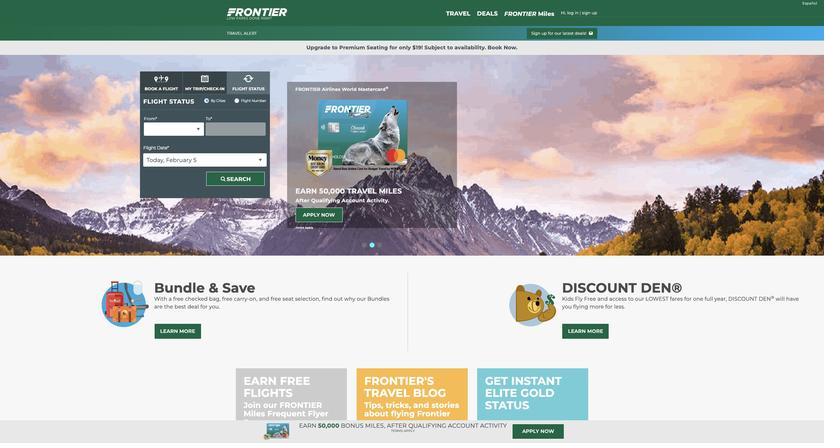 Task type: locate. For each thing, give the bounding box(es) containing it.
1 vertical spatial earn
[[244, 374, 277, 388]]

frontier inside frontier airlines world mastercard ®
[[296, 86, 321, 92]]

1 vertical spatial flying
[[391, 409, 415, 419]]

for left less.
[[605, 304, 613, 310]]

more for bundle
[[179, 328, 195, 334]]

for left one
[[685, 296, 692, 302]]

and inside with a free checked bag, free carry-on, and free seat selection, find out why our bundles are the best deal for you.
[[259, 296, 269, 302]]

0 horizontal spatial qualifying
[[311, 197, 340, 204]]

blog
[[413, 386, 446, 400]]

2 horizontal spatial and
[[598, 296, 608, 302]]

more down more
[[587, 328, 603, 334]]

terms right miles,
[[391, 429, 403, 433]]

1 vertical spatial miles
[[244, 409, 265, 419]]

0 vertical spatial 50,000
[[319, 187, 345, 195]]

lowest
[[646, 296, 669, 302]]

qualifying inside earn 50,000 travel miles after qualifying account activity.
[[311, 197, 340, 204]]

0 horizontal spatial learn
[[160, 328, 178, 334]]

0 horizontal spatial flying
[[391, 409, 415, 419]]

up
[[592, 10, 597, 15], [542, 31, 547, 36]]

0 horizontal spatial free
[[173, 296, 184, 302]]

learn more link down more
[[562, 323, 609, 339]]

discount den® image
[[509, 279, 557, 329]]

0 horizontal spatial discount
[[562, 280, 637, 296]]

travel up tricks,
[[364, 386, 410, 400]]

0 horizontal spatial up
[[542, 31, 547, 36]]

kids fly free and access to our lowest fares for one full year, discount den ®
[[562, 295, 774, 302]]

my trip/check-in
[[185, 86, 225, 91]]

world
[[342, 86, 357, 92]]

account for miles
[[342, 197, 365, 204]]

0 horizontal spatial learn more
[[160, 328, 195, 334]]

latest
[[563, 31, 574, 36]]

0 vertical spatial a
[[159, 86, 162, 91]]

learn more for discount den®
[[568, 328, 603, 334]]

frontier up sign
[[504, 10, 537, 18]]

earn up join
[[244, 374, 277, 388]]

miles
[[538, 10, 555, 18], [244, 409, 265, 419]]

flight status form
[[140, 94, 270, 198]]

1 horizontal spatial status
[[485, 399, 529, 412]]

hi,
[[561, 10, 566, 15]]

learn more down best
[[160, 328, 195, 334]]

1 vertical spatial book
[[145, 86, 157, 91]]

free
[[173, 296, 184, 302], [222, 296, 233, 302], [271, 296, 281, 302]]

have
[[786, 296, 799, 302]]

0 vertical spatial ®
[[386, 86, 389, 90]]

cities
[[216, 98, 225, 103]]

miles down flights
[[244, 409, 265, 419]]

1 learn from the left
[[160, 328, 178, 334]]

elite
[[485, 386, 517, 400]]

travel left the deals
[[446, 10, 471, 17]]

español link
[[803, 1, 817, 6]]

for inside with a free checked bag, free carry-on, and free seat selection, find out why our bundles are the best deal for you.
[[200, 304, 208, 310]]

qualifying down frontier
[[408, 422, 446, 429]]

qualifying inside earn 50,000 bonus miles, after qualifying account activity terms apply
[[408, 422, 446, 429]]

flight for flight number
[[241, 98, 251, 103]]

1 horizontal spatial after
[[387, 422, 407, 429]]

1 learn more from the left
[[160, 328, 195, 334]]

activity
[[480, 422, 507, 429]]

1 vertical spatial a
[[169, 296, 172, 302]]

more for discount
[[587, 328, 603, 334]]

1 horizontal spatial learn
[[568, 328, 586, 334]]

0 vertical spatial miles
[[538, 10, 555, 18]]

our
[[555, 31, 562, 36], [357, 296, 366, 302], [635, 296, 644, 302], [263, 401, 277, 410]]

up inside sign up for our latest deals! link
[[542, 31, 547, 36]]

1 vertical spatial status
[[485, 399, 529, 412]]

free right bag,
[[222, 296, 233, 302]]

to
[[332, 45, 338, 51], [447, 45, 453, 51], [628, 296, 634, 302]]

learn for bundle
[[160, 328, 178, 334]]

sign
[[531, 31, 541, 36]]

flying inside will have you flying more for less.
[[573, 304, 588, 310]]

2 horizontal spatial to
[[628, 296, 634, 302]]

qualifying
[[311, 197, 340, 204], [408, 422, 446, 429]]

earn free flights join our frontier miles frequent flyer program
[[244, 374, 329, 427]]

tips,
[[364, 401, 384, 410]]

deal
[[188, 304, 199, 310]]

after
[[296, 197, 310, 204], [387, 422, 407, 429]]

to right subject
[[447, 45, 453, 51]]

1 vertical spatial ®
[[771, 295, 774, 300]]

learn more link
[[154, 323, 201, 339], [562, 323, 609, 339]]

learn more down more
[[568, 328, 603, 334]]

1 horizontal spatial ®
[[771, 295, 774, 300]]

after inside earn 50,000 bonus miles, after qualifying account activity terms apply
[[387, 422, 407, 429]]

1 vertical spatial account
[[448, 422, 479, 429]]

0 horizontal spatial after
[[296, 197, 310, 204]]

discount den®
[[562, 280, 682, 296]]

seat
[[283, 296, 294, 302]]

travel up activity.
[[347, 187, 377, 195]]

after inside earn 50,000 travel miles after qualifying account activity.
[[296, 197, 310, 204]]

learn
[[160, 328, 178, 334], [568, 328, 586, 334]]

to right "upgrade"
[[332, 45, 338, 51]]

account inside earn 50,000 travel miles after qualifying account activity.
[[342, 197, 365, 204]]

out
[[334, 296, 343, 302]]

upgrade
[[307, 45, 331, 51]]

terms
[[296, 226, 304, 229], [391, 429, 403, 433]]

upgrade to premium seating for only $19! subject to availability. book now.
[[307, 45, 518, 51]]

1 horizontal spatial a
[[169, 296, 172, 302]]

from*
[[144, 116, 157, 121]]

0 horizontal spatial terms
[[296, 226, 304, 229]]

1 horizontal spatial terms
[[391, 429, 403, 433]]

1 horizontal spatial up
[[592, 10, 597, 15]]

my trip/check-in link
[[183, 71, 227, 94]]

2 learn more from the left
[[568, 328, 603, 334]]

earn for travel
[[296, 187, 317, 195]]

learn more
[[160, 328, 195, 334], [568, 328, 603, 334]]

frontier
[[417, 409, 451, 419]]

50,000 down flyer
[[318, 422, 339, 429]]

for inside will have you flying more for less.
[[605, 304, 613, 310]]

frontier's travel blog tips, tricks, and stories about flying frontier
[[364, 374, 459, 419]]

access
[[609, 296, 627, 302]]

availability.
[[455, 45, 486, 51]]

our right why
[[357, 296, 366, 302]]

0 horizontal spatial book
[[145, 86, 157, 91]]

region
[[0, 256, 824, 443]]

bag,
[[209, 296, 221, 302]]

kids
[[562, 296, 574, 302]]

free up best
[[173, 296, 184, 302]]

for left only
[[390, 45, 398, 51]]

flight left date*
[[143, 145, 156, 151]]

apply down apply
[[305, 226, 313, 229]]

more down deal
[[179, 328, 195, 334]]

1 vertical spatial after
[[387, 422, 407, 429]]

will
[[776, 296, 785, 302]]

discount left den
[[729, 296, 758, 302]]

apply left now
[[522, 428, 539, 434]]

our inside with a free checked bag, free carry-on, and free seat selection, find out why our bundles are the best deal for you.
[[357, 296, 366, 302]]

1 vertical spatial up
[[542, 31, 547, 36]]

1 horizontal spatial learn more
[[568, 328, 603, 334]]

0 horizontal spatial ®
[[386, 86, 389, 90]]

terms apply
[[296, 226, 313, 229]]

after down tricks,
[[387, 422, 407, 429]]

miles,
[[365, 422, 385, 429]]

earn down flyer
[[299, 422, 317, 429]]

From* field
[[144, 122, 204, 136]]

flight down flight status
[[241, 98, 251, 103]]

2 more from the left
[[587, 328, 603, 334]]

0 vertical spatial book
[[488, 45, 502, 51]]

flying down fly
[[573, 304, 588, 310]]

qualifying up now
[[311, 197, 340, 204]]

and right on,
[[259, 296, 269, 302]]

a
[[159, 86, 162, 91], [169, 296, 172, 302]]

and down blog
[[413, 401, 429, 410]]

2 horizontal spatial free
[[271, 296, 281, 302]]

50,000
[[319, 187, 345, 195], [318, 422, 339, 429]]

frontier down free
[[280, 401, 322, 410]]

now
[[541, 428, 554, 434]]

qualifying for travel
[[311, 197, 340, 204]]

a inside navigation
[[159, 86, 162, 91]]

0 vertical spatial frontier
[[504, 10, 537, 18]]

1 vertical spatial terms
[[391, 429, 403, 433]]

0 horizontal spatial miles
[[244, 409, 265, 419]]

0 vertical spatial terms
[[296, 226, 304, 229]]

status inside form
[[169, 98, 195, 105]]

our down flights
[[263, 401, 277, 410]]

®
[[386, 86, 389, 90], [771, 295, 774, 300]]

0 horizontal spatial and
[[259, 296, 269, 302]]

frontier left airlines
[[296, 86, 321, 92]]

learn more link down best
[[154, 323, 201, 339]]

50,000 inside earn 50,000 travel miles after qualifying account activity.
[[319, 187, 345, 195]]

miles left hi,
[[538, 10, 555, 18]]

tricks,
[[386, 401, 411, 410]]

0 horizontal spatial a
[[159, 86, 162, 91]]

1 vertical spatial qualifying
[[408, 422, 446, 429]]

status down my
[[169, 98, 195, 105]]

now.
[[504, 45, 518, 51]]

for left you.
[[200, 304, 208, 310]]

navigation
[[140, 71, 270, 94]]

0 vertical spatial up
[[592, 10, 597, 15]]

0 horizontal spatial more
[[179, 328, 195, 334]]

1 horizontal spatial flying
[[573, 304, 588, 310]]

50,000 inside earn 50,000 bonus miles, after qualifying account activity terms apply
[[318, 422, 339, 429]]

a for flight
[[159, 86, 162, 91]]

1 horizontal spatial more
[[587, 328, 603, 334]]

2 learn more link from the left
[[562, 323, 609, 339]]

terms down apply
[[296, 226, 304, 229]]

in
[[575, 10, 579, 15]]

0 vertical spatial qualifying
[[311, 197, 340, 204]]

1 horizontal spatial learn more link
[[562, 323, 609, 339]]

flight
[[143, 98, 167, 105]]

0 vertical spatial status
[[169, 98, 195, 105]]

about
[[364, 409, 389, 419]]

® inside kids fly free and access to our lowest fares for one full year, discount den ®
[[771, 295, 774, 300]]

earn 50,000 travel miles after qualifying account activity.
[[296, 187, 402, 204]]

earn up apply
[[296, 187, 317, 195]]

qualifying for bonus
[[408, 422, 446, 429]]

flight up flight status
[[163, 86, 178, 91]]

with a free checked bag, free carry-on, and free seat selection, find out why our bundles are the best deal for you.
[[154, 296, 390, 310]]

and inside frontier's travel blog tips, tricks, and stories about flying frontier
[[413, 401, 429, 410]]

status up activity
[[485, 399, 529, 412]]

a up flight
[[159, 86, 162, 91]]

more
[[590, 304, 604, 310]]

apply down tricks,
[[404, 429, 415, 433]]

credit card image
[[261, 423, 294, 441]]

2 vertical spatial earn
[[299, 422, 317, 429]]

account left activity.
[[342, 197, 365, 204]]

0 vertical spatial earn
[[296, 187, 317, 195]]

seating
[[367, 45, 388, 51]]

book up flight
[[145, 86, 157, 91]]

and up more
[[598, 296, 608, 302]]

1 learn more link from the left
[[154, 323, 201, 339]]

to right access
[[628, 296, 634, 302]]

account inside earn 50,000 bonus miles, after qualifying account activity terms apply
[[448, 422, 479, 429]]

status inside get instant elite gold status
[[485, 399, 529, 412]]

hi, log in | sign up
[[561, 10, 597, 15]]

50,000 up now
[[319, 187, 345, 195]]

0 vertical spatial account
[[342, 197, 365, 204]]

1 horizontal spatial and
[[413, 401, 429, 410]]

account down stories
[[448, 422, 479, 429]]

free left seat
[[271, 296, 281, 302]]

0 horizontal spatial status
[[169, 98, 195, 105]]

flight number
[[241, 98, 266, 103]]

frontier
[[504, 10, 537, 18], [296, 86, 321, 92], [280, 401, 322, 410]]

learn more for bundle & save
[[160, 328, 195, 334]]

program
[[244, 418, 280, 427]]

after up apply
[[296, 197, 310, 204]]

account for miles,
[[448, 422, 479, 429]]

a inside with a free checked bag, free carry-on, and free seat selection, find out why our bundles are the best deal for you.
[[169, 296, 172, 302]]

0 vertical spatial flying
[[573, 304, 588, 310]]

1 horizontal spatial apply
[[404, 429, 415, 433]]

1 horizontal spatial discount
[[729, 296, 758, 302]]

1 vertical spatial 50,000
[[318, 422, 339, 429]]

2 vertical spatial frontier
[[280, 401, 322, 410]]

a up the
[[169, 296, 172, 302]]

earn inside earn 50,000 travel miles after qualifying account activity.
[[296, 187, 317, 195]]

1 horizontal spatial account
[[448, 422, 479, 429]]

2 learn from the left
[[568, 328, 586, 334]]

1 vertical spatial frontier
[[296, 86, 321, 92]]

discount inside kids fly free and access to our lowest fares for one full year, discount den ®
[[729, 296, 758, 302]]

earn inside earn 50,000 bonus miles, after qualifying account activity terms apply
[[299, 422, 317, 429]]

book left now. in the right top of the page
[[488, 45, 502, 51]]

navigation containing book a flight
[[140, 71, 270, 94]]

0 horizontal spatial learn more link
[[154, 323, 201, 339]]

one
[[693, 296, 703, 302]]

earn inside the earn free flights join our frontier miles frequent flyer program
[[244, 374, 277, 388]]

1 horizontal spatial qualifying
[[408, 422, 446, 429]]

flying up earn 50,000 bonus miles, after qualifying account activity terms apply
[[391, 409, 415, 419]]

flight left status
[[232, 86, 248, 91]]

apply inside earn 50,000 bonus miles, after qualifying account activity terms apply
[[404, 429, 415, 433]]

our left lowest
[[635, 296, 644, 302]]

travel alert link
[[227, 31, 257, 36]]

learn down the
[[160, 328, 178, 334]]

why
[[344, 296, 356, 302]]

number
[[252, 98, 266, 103]]

0 vertical spatial after
[[296, 197, 310, 204]]

0 horizontal spatial account
[[342, 197, 365, 204]]

discount up "free"
[[562, 280, 637, 296]]

1 more from the left
[[179, 328, 195, 334]]

1 free from the left
[[173, 296, 184, 302]]

learn down you
[[568, 328, 586, 334]]

1 horizontal spatial free
[[222, 296, 233, 302]]



Task type: vqa. For each thing, say whether or not it's contained in the screenshot.
'Qualifying' within EARN 50,000 BONUS MILES, After Qualifying Account Activity Terms Apply
no



Task type: describe. For each thing, give the bounding box(es) containing it.
0 horizontal spatial to
[[332, 45, 338, 51]]

den
[[759, 296, 771, 302]]

earn 50,000 bonus miles, after qualifying account activity terms apply
[[299, 422, 507, 433]]

flights
[[244, 386, 293, 400]]

book inside navigation
[[145, 86, 157, 91]]

0 horizontal spatial apply
[[305, 226, 313, 229]]

our inside the earn free flights join our frontier miles frequent flyer program
[[263, 401, 277, 410]]

best
[[175, 304, 186, 310]]

deals!
[[575, 31, 587, 36]]

status
[[249, 86, 265, 91]]

instant
[[511, 374, 562, 388]]

checked
[[185, 296, 208, 302]]

flight status
[[232, 86, 265, 91]]

frontier miles
[[504, 10, 555, 18]]

flight for flight date*
[[143, 145, 156, 151]]

apply
[[303, 212, 320, 218]]

50,000 for travel
[[319, 187, 345, 195]]

fares
[[670, 296, 683, 302]]

3 free from the left
[[271, 296, 281, 302]]

1 horizontal spatial to
[[447, 45, 453, 51]]

a for free
[[169, 296, 172, 302]]

will have you flying more for less.
[[562, 296, 799, 310]]

you.
[[209, 304, 220, 310]]

to*
[[206, 116, 212, 121]]

join
[[244, 401, 261, 410]]

alert
[[244, 31, 257, 36]]

fly
[[575, 296, 583, 302]]

sign
[[582, 10, 591, 15]]

flyer
[[308, 409, 329, 419]]

flight for flight status
[[232, 86, 248, 91]]

full
[[705, 296, 713, 302]]

flight date*
[[143, 145, 169, 151]]

apply now link
[[296, 207, 343, 222]]

terms inside earn 50,000 bonus miles, after qualifying account activity terms apply
[[391, 429, 403, 433]]

travel inside travel link
[[446, 10, 471, 17]]

book a flight
[[145, 86, 178, 91]]

our left latest
[[555, 31, 562, 36]]

® inside frontier airlines world mastercard ®
[[386, 86, 389, 90]]

frequent
[[268, 409, 306, 419]]

find
[[322, 296, 332, 302]]

less.
[[614, 304, 625, 310]]

miles
[[379, 187, 402, 195]]

frontier airlines world mastercard ®
[[296, 86, 389, 92]]

by
[[211, 98, 215, 103]]

learn more link for discount den®
[[562, 323, 609, 339]]

airlines
[[322, 86, 341, 92]]

to inside kids fly free and access to our lowest fares for one full year, discount den ®
[[628, 296, 634, 302]]

|
[[580, 10, 581, 15]]

after for bonus
[[387, 422, 407, 429]]

date*
[[157, 145, 169, 151]]

apply now
[[303, 212, 335, 218]]

earn for bonus
[[299, 422, 317, 429]]

log
[[567, 10, 574, 15]]

frontier's
[[364, 374, 434, 388]]

you
[[562, 304, 572, 310]]

for right sign
[[548, 31, 554, 36]]

flight inside book a flight link
[[163, 86, 178, 91]]

our inside kids fly free and access to our lowest fares for one full year, discount den ®
[[635, 296, 644, 302]]

get instant elite gold status
[[485, 374, 562, 412]]

selection,
[[295, 296, 321, 302]]

and inside kids fly free and access to our lowest fares for one full year, discount den ®
[[598, 296, 608, 302]]

50,000 for bonus
[[318, 422, 339, 429]]

save
[[222, 280, 255, 296]]

bundle & save
[[154, 280, 255, 296]]

flying inside frontier's travel blog tips, tricks, and stories about flying frontier
[[391, 409, 415, 419]]

flight status link
[[227, 71, 270, 94]]

español
[[803, 1, 817, 6]]

bundle
[[154, 280, 205, 296]]

bundles
[[367, 296, 390, 302]]

the
[[164, 304, 173, 310]]

year,
[[715, 296, 727, 302]]

1 horizontal spatial miles
[[538, 10, 555, 18]]

deals
[[477, 10, 498, 17]]

travel inside earn 50,000 travel miles after qualifying account activity.
[[347, 187, 377, 195]]

travel left alert
[[227, 31, 243, 36]]

earn for flights
[[244, 374, 277, 388]]

sign up for our latest deals! link
[[527, 28, 597, 39]]

travel inside frontier's travel blog tips, tricks, and stories about flying frontier
[[364, 386, 410, 400]]

region containing bundle & save
[[0, 256, 824, 443]]

for inside kids fly free and access to our lowest fares for one full year, discount den ®
[[685, 296, 692, 302]]

2 free from the left
[[222, 296, 233, 302]]

mastercard
[[358, 86, 386, 92]]

$19!
[[413, 45, 423, 51]]

frontier inside the earn free flights join our frontier miles frequent flyer program
[[280, 401, 322, 410]]

free
[[280, 374, 310, 388]]

frontier for frontier airlines world mastercard ®
[[296, 86, 321, 92]]

on,
[[249, 296, 258, 302]]

frontier for frontier miles
[[504, 10, 537, 18]]

stories
[[432, 401, 459, 410]]

get
[[485, 374, 508, 388]]

now
[[321, 212, 335, 218]]

den®
[[641, 280, 682, 296]]

with
[[154, 296, 167, 302]]

apply now
[[522, 428, 554, 434]]

1 horizontal spatial book
[[488, 45, 502, 51]]

learn for discount
[[568, 328, 586, 334]]

after for travel
[[296, 197, 310, 204]]

flight status
[[143, 98, 195, 105]]

in
[[220, 86, 225, 91]]

miles inside the earn free flights join our frontier miles frequent flyer program
[[244, 409, 265, 419]]

my
[[185, 86, 192, 91]]

bundle & save image
[[101, 279, 149, 329]]

travel alert
[[227, 31, 257, 36]]

book a flight link
[[140, 71, 183, 94]]

learn more link for bundle & save
[[154, 323, 201, 339]]

sign up for our latest deals!
[[531, 31, 589, 36]]

2 horizontal spatial apply
[[522, 428, 539, 434]]

deals link
[[477, 9, 504, 18]]

by cities
[[211, 98, 225, 103]]

trip/check-
[[193, 86, 220, 91]]

carry-
[[234, 296, 249, 302]]

only
[[399, 45, 411, 51]]



